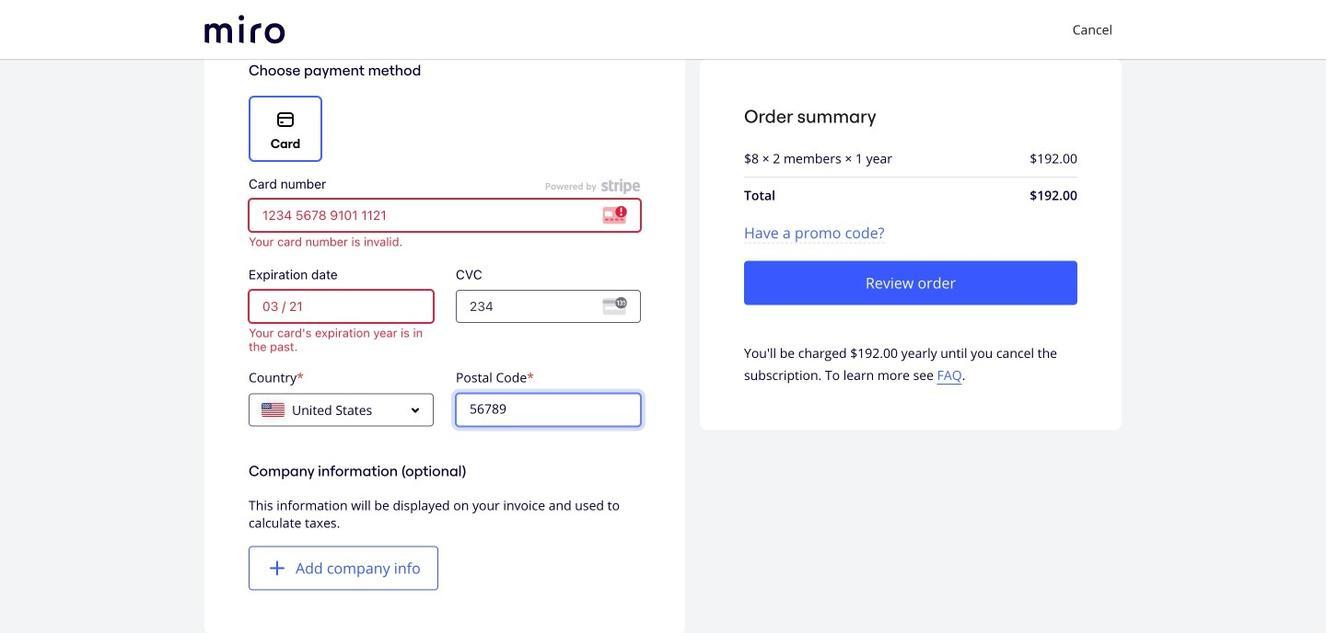 Task type: describe. For each thing, give the bounding box(es) containing it.
close image
[[1311, 52, 1326, 74]]

untitled image
[[1114, 418, 1303, 607]]

90210 text field
[[456, 393, 641, 427]]

us_icon_flag image
[[262, 403, 285, 417]]

powered by stripe image
[[545, 179, 641, 195]]



Task type: locate. For each thing, give the bounding box(es) containing it.
group
[[278, 417, 1304, 634]]

spagx image
[[228, 387, 239, 398]]

spagx image
[[345, 203, 367, 225]]



Task type: vqa. For each thing, say whether or not it's contained in the screenshot.
FEED icon
no



